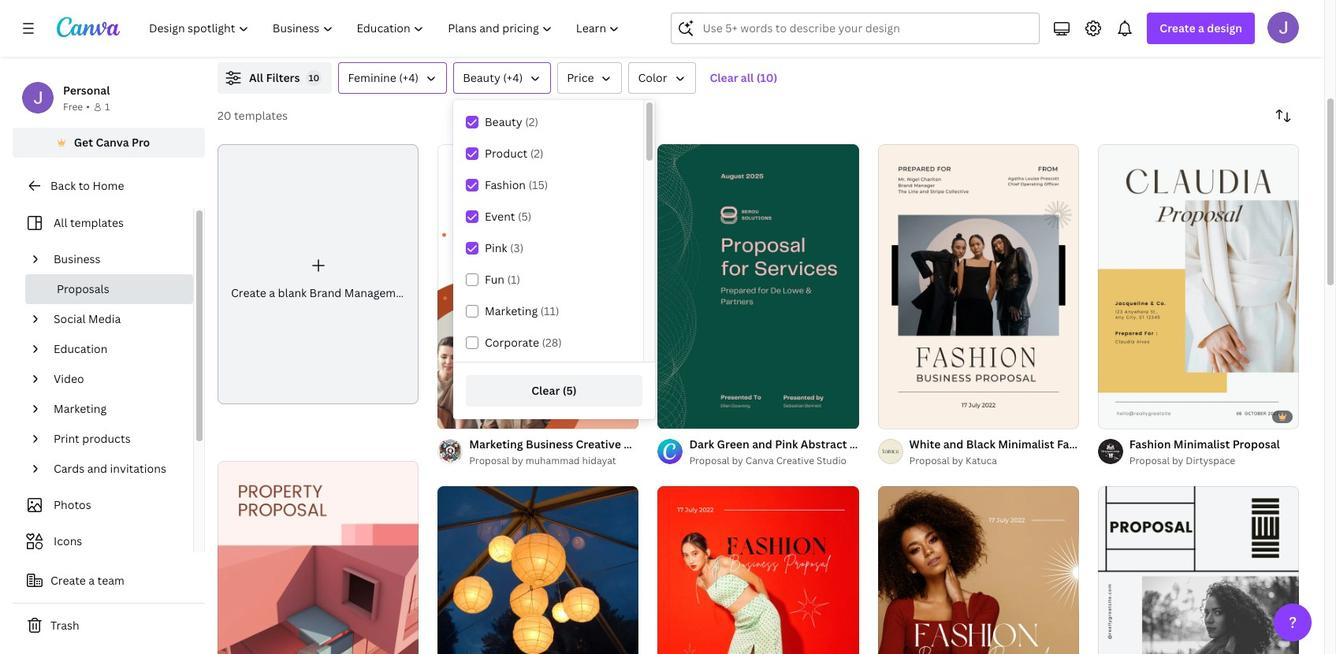 Task type: locate. For each thing, give the bounding box(es) containing it.
by down green
[[732, 454, 743, 468]]

and inside "white and black minimalist fashion business proposal proposal by katuca"
[[944, 437, 964, 452]]

beauty (+4)
[[463, 70, 523, 85]]

2 vertical spatial marketing
[[469, 437, 523, 452]]

a inside create a team button
[[89, 573, 95, 588]]

1 vertical spatial clear
[[532, 383, 560, 398]]

create left design
[[1160, 21, 1196, 35]]

marketing up corporate
[[485, 304, 538, 319]]

0 horizontal spatial of
[[676, 410, 684, 422]]

0 horizontal spatial pink
[[485, 240, 507, 255]]

(+4) for feminine (+4)
[[399, 70, 419, 85]]

pink inside dark green and pink abstract tech general proposal proposal by canva creative studio
[[775, 437, 798, 452]]

feminine
[[348, 70, 396, 85]]

10 filter options selected element
[[306, 70, 322, 86]]

marketing down the video at the bottom
[[54, 401, 107, 416]]

1
[[105, 100, 110, 114], [669, 410, 674, 422], [1109, 410, 1114, 422]]

pink left the (3)
[[485, 240, 507, 255]]

brand
[[310, 285, 342, 300]]

1 vertical spatial canva
[[746, 454, 774, 468]]

a
[[1198, 21, 1205, 35], [269, 285, 275, 300], [89, 573, 95, 588]]

0 horizontal spatial canva
[[96, 135, 129, 150]]

photo background minimalist fashion business proposal image
[[658, 487, 859, 654], [878, 487, 1079, 654]]

canva down green
[[746, 454, 774, 468]]

1 horizontal spatial photo background minimalist fashion business proposal image
[[878, 487, 1079, 654]]

trash link
[[13, 610, 205, 642]]

business down 6 on the bottom of the page
[[1101, 437, 1149, 452]]

0 vertical spatial creative
[[576, 437, 621, 452]]

marketing up proposal by muhammad hidayat link
[[469, 437, 523, 452]]

proposal left muhammad
[[469, 454, 510, 468]]

by inside marketing business creative pink and orange proposal proposal by muhammad hidayat
[[512, 454, 523, 468]]

2 by from the left
[[732, 454, 743, 468]]

1 horizontal spatial (+4)
[[503, 70, 523, 85]]

of up orange
[[676, 410, 684, 422]]

fashion for fashion minimalist proposal proposal by dirtyspace
[[1130, 437, 1171, 452]]

pink up proposal by canva creative studio 'link'
[[775, 437, 798, 452]]

beauty
[[463, 70, 501, 85], [485, 114, 523, 129]]

create
[[1160, 21, 1196, 35], [231, 285, 266, 300], [50, 573, 86, 588]]

0 vertical spatial templates
[[234, 108, 288, 123]]

1 horizontal spatial clear
[[710, 70, 738, 85]]

fashion
[[485, 177, 526, 192], [1057, 437, 1099, 452], [1130, 437, 1171, 452]]

and left black
[[944, 437, 964, 452]]

0 vertical spatial create
[[1160, 21, 1196, 35]]

1 horizontal spatial (5)
[[563, 383, 577, 398]]

studio
[[817, 454, 847, 468]]

1 horizontal spatial create
[[231, 285, 266, 300]]

0 horizontal spatial (5)
[[518, 209, 532, 224]]

(+4) inside button
[[399, 70, 419, 85]]

create inside dropdown button
[[1160, 21, 1196, 35]]

10 inside 10 filter options selected element
[[309, 72, 319, 84]]

beauty up beauty (2)
[[463, 70, 501, 85]]

20
[[218, 108, 231, 123]]

minimalist inside "white and black minimalist fashion business proposal proposal by katuca"
[[998, 437, 1055, 452]]

templates right 20 on the top of page
[[234, 108, 288, 123]]

1 vertical spatial create
[[231, 285, 266, 300]]

2 horizontal spatial fashion
[[1130, 437, 1171, 452]]

marketing
[[485, 304, 538, 319], [54, 401, 107, 416], [469, 437, 523, 452]]

business
[[54, 252, 101, 267], [526, 437, 573, 452], [1101, 437, 1149, 452]]

1 brand management proposal templates image from the left
[[963, 0, 1299, 43]]

1 up orange
[[669, 410, 674, 422]]

2 horizontal spatial a
[[1198, 21, 1205, 35]]

feminine (+4) button
[[339, 62, 447, 94]]

back
[[50, 178, 76, 193]]

6
[[1127, 410, 1132, 422]]

2 of from the left
[[1116, 410, 1125, 422]]

dark
[[689, 437, 715, 452]]

all
[[249, 70, 263, 85], [54, 215, 67, 230]]

marketing for marketing
[[54, 401, 107, 416]]

0 vertical spatial clear
[[710, 70, 738, 85]]

all
[[741, 70, 754, 85]]

of left 6 on the bottom of the page
[[1116, 410, 1125, 422]]

dark green and pink abstract tech general proposal proposal by canva creative studio
[[689, 437, 970, 468]]

1 vertical spatial creative
[[776, 454, 815, 468]]

2 vertical spatial create
[[50, 573, 86, 588]]

(5)
[[518, 209, 532, 224], [563, 383, 577, 398]]

business up muhammad
[[526, 437, 573, 452]]

(5) up marketing business creative pink and orange proposal link
[[563, 383, 577, 398]]

0 vertical spatial marketing
[[485, 304, 538, 319]]

cards and invitations
[[54, 461, 166, 476]]

create left blank
[[231, 285, 266, 300]]

0 vertical spatial canva
[[96, 135, 129, 150]]

(+4)
[[399, 70, 419, 85], [503, 70, 523, 85]]

1 horizontal spatial pink
[[624, 437, 647, 452]]

canva
[[96, 135, 129, 150], [746, 454, 774, 468]]

0 vertical spatial all
[[249, 70, 263, 85]]

marketing business creative pink and orange proposal proposal by muhammad hidayat
[[469, 437, 761, 468]]

fashion for fashion (15)
[[485, 177, 526, 192]]

2 vertical spatial a
[[89, 573, 95, 588]]

0 horizontal spatial all
[[54, 215, 67, 230]]

dark green and pink abstract tech general proposal image
[[658, 144, 859, 429]]

2 horizontal spatial business
[[1101, 437, 1149, 452]]

None search field
[[671, 13, 1040, 44]]

clear left the all
[[710, 70, 738, 85]]

2 horizontal spatial pink
[[775, 437, 798, 452]]

proposal down 6 on the bottom of the page
[[1130, 454, 1170, 468]]

10 right filters
[[309, 72, 319, 84]]

clear all (10)
[[710, 70, 778, 85]]

marketing link
[[47, 394, 184, 424]]

clear
[[710, 70, 738, 85], [532, 383, 560, 398]]

yellow and white minimal photocentric marketing proposal proposal image
[[438, 487, 639, 654]]

(+4) right feminine
[[399, 70, 419, 85]]

corporate (28)
[[485, 335, 562, 350]]

and
[[650, 437, 670, 452], [752, 437, 773, 452], [944, 437, 964, 452], [87, 461, 107, 476]]

1 right •
[[105, 100, 110, 114]]

create a design
[[1160, 21, 1243, 35]]

1 horizontal spatial 10
[[686, 410, 697, 422]]

of
[[676, 410, 684, 422], [1116, 410, 1125, 422]]

10 up orange
[[686, 410, 697, 422]]

(5) for clear (5)
[[563, 383, 577, 398]]

1 horizontal spatial of
[[1116, 410, 1125, 422]]

a left 'team'
[[89, 573, 95, 588]]

beauty inside button
[[463, 70, 501, 85]]

by left muhammad
[[512, 454, 523, 468]]

by
[[512, 454, 523, 468], [732, 454, 743, 468], [952, 454, 964, 468], [1172, 454, 1184, 468]]

templates for all templates
[[70, 215, 124, 230]]

3 by from the left
[[952, 454, 964, 468]]

1 vertical spatial a
[[269, 285, 275, 300]]

2 horizontal spatial create
[[1160, 21, 1196, 35]]

1 horizontal spatial a
[[269, 285, 275, 300]]

creative up hidayat
[[576, 437, 621, 452]]

creative inside marketing business creative pink and orange proposal proposal by muhammad hidayat
[[576, 437, 621, 452]]

2 photo background minimalist fashion business proposal image from the left
[[878, 487, 1079, 654]]

by inside dark green and pink abstract tech general proposal proposal by canva creative studio
[[732, 454, 743, 468]]

(2) up 'product (2)'
[[525, 114, 538, 129]]

(2) right product
[[530, 146, 544, 161]]

muhammad
[[526, 454, 580, 468]]

all for all templates
[[54, 215, 67, 230]]

pink left orange
[[624, 437, 647, 452]]

business up proposals
[[54, 252, 101, 267]]

1 horizontal spatial templates
[[234, 108, 288, 123]]

(2) for product (2)
[[530, 146, 544, 161]]

1 photo background minimalist fashion business proposal image from the left
[[658, 487, 859, 654]]

photos link
[[22, 490, 184, 520]]

1 horizontal spatial creative
[[776, 454, 815, 468]]

video link
[[47, 364, 184, 394]]

pink inside marketing business creative pink and orange proposal proposal by muhammad hidayat
[[624, 437, 647, 452]]

(+4) inside button
[[503, 70, 523, 85]]

a left blank
[[269, 285, 275, 300]]

marketing (11)
[[485, 304, 559, 319]]

2 brand management proposal templates image from the left
[[1062, 0, 1200, 15]]

print products
[[54, 431, 131, 446]]

1 vertical spatial 10
[[686, 410, 697, 422]]

marketing for marketing (11)
[[485, 304, 538, 319]]

1 vertical spatial (2)
[[530, 146, 544, 161]]

marketing business creative pink and orange proposal image
[[438, 144, 639, 429]]

0 vertical spatial (2)
[[525, 114, 538, 129]]

canva left pro
[[96, 135, 129, 150]]

clear inside "button"
[[532, 383, 560, 398]]

minimalist up proposal by katuca link
[[998, 437, 1055, 452]]

1 of 10 link
[[658, 144, 859, 429]]

(2) for beauty (2)
[[525, 114, 538, 129]]

1 minimalist from the left
[[998, 437, 1055, 452]]

1 horizontal spatial minimalist
[[1174, 437, 1230, 452]]

marketing for marketing business creative pink and orange proposal proposal by muhammad hidayat
[[469, 437, 523, 452]]

business inside marketing business creative pink and orange proposal proposal by muhammad hidayat
[[526, 437, 573, 452]]

by inside "white and black minimalist fashion business proposal proposal by katuca"
[[952, 454, 964, 468]]

by left the katuca
[[952, 454, 964, 468]]

0 horizontal spatial minimalist
[[998, 437, 1055, 452]]

1 horizontal spatial business
[[526, 437, 573, 452]]

0 vertical spatial beauty
[[463, 70, 501, 85]]

pink (3)
[[485, 240, 524, 255]]

(+4) up beauty (2)
[[503, 70, 523, 85]]

cards and invitations link
[[47, 454, 184, 484]]

dark green and pink abstract tech general proposal link
[[689, 436, 970, 453]]

creative down abstract
[[776, 454, 815, 468]]

marketing inside marketing business creative pink and orange proposal proposal by muhammad hidayat
[[469, 437, 523, 452]]

2 minimalist from the left
[[1174, 437, 1230, 452]]

clear inside button
[[710, 70, 738, 85]]

1 vertical spatial beauty
[[485, 114, 523, 129]]

0 horizontal spatial a
[[89, 573, 95, 588]]

and left orange
[[650, 437, 670, 452]]

clear down "(28)"
[[532, 383, 560, 398]]

2 horizontal spatial 1
[[1109, 410, 1114, 422]]

0 horizontal spatial (+4)
[[399, 70, 419, 85]]

personal
[[63, 83, 110, 98]]

brand management proposal templates image
[[963, 0, 1299, 43], [1062, 0, 1200, 15]]

0 vertical spatial a
[[1198, 21, 1205, 35]]

product
[[485, 146, 528, 161]]

0 horizontal spatial create
[[50, 573, 86, 588]]

fun
[[485, 272, 505, 287]]

proposal down dark
[[689, 454, 730, 468]]

10 inside 1 of 10 link
[[686, 410, 697, 422]]

fashion minimalist proposal proposal by dirtyspace
[[1130, 437, 1280, 468]]

all down back
[[54, 215, 67, 230]]

0 vertical spatial 10
[[309, 72, 319, 84]]

icons
[[54, 534, 82, 549]]

clear (5) button
[[466, 375, 643, 407]]

by down fashion minimalist proposal link
[[1172, 454, 1184, 468]]

beauty up product
[[485, 114, 523, 129]]

all for all filters
[[249, 70, 263, 85]]

1 vertical spatial templates
[[70, 215, 124, 230]]

1 horizontal spatial all
[[249, 70, 263, 85]]

proposal down white
[[910, 454, 950, 468]]

top level navigation element
[[139, 13, 633, 44]]

a inside 'create a blank brand management proposal' element
[[269, 285, 275, 300]]

a left design
[[1198, 21, 1205, 35]]

proposal up "proposal by dirtyspace" link
[[1152, 437, 1199, 452]]

(2)
[[525, 114, 538, 129], [530, 146, 544, 161]]

event (5)
[[485, 209, 532, 224]]

20 templates
[[218, 108, 288, 123]]

1 left 6 on the bottom of the page
[[1109, 410, 1114, 422]]

minimalist up "proposal by dirtyspace" link
[[1174, 437, 1230, 452]]

0 vertical spatial (5)
[[518, 209, 532, 224]]

create inside button
[[50, 573, 86, 588]]

1 of 6 link
[[1098, 144, 1299, 429]]

1 (+4) from the left
[[399, 70, 419, 85]]

feminine (+4)
[[348, 70, 419, 85]]

media
[[88, 311, 121, 326]]

proposal by muhammad hidayat link
[[469, 453, 639, 469]]

1 vertical spatial (5)
[[563, 383, 577, 398]]

0 horizontal spatial creative
[[576, 437, 621, 452]]

black
[[966, 437, 996, 452]]

1 vertical spatial all
[[54, 215, 67, 230]]

4 by from the left
[[1172, 454, 1184, 468]]

proposal up the katuca
[[922, 437, 970, 452]]

1 of 6
[[1109, 410, 1132, 422]]

canva inside dark green and pink abstract tech general proposal proposal by canva creative studio
[[746, 454, 774, 468]]

a inside create a design dropdown button
[[1198, 21, 1205, 35]]

create down icons
[[50, 573, 86, 588]]

0 horizontal spatial clear
[[532, 383, 560, 398]]

and right cards at bottom left
[[87, 461, 107, 476]]

1 by from the left
[[512, 454, 523, 468]]

1 horizontal spatial 1
[[669, 410, 674, 422]]

and inside dark green and pink abstract tech general proposal proposal by canva creative studio
[[752, 437, 773, 452]]

0 horizontal spatial 10
[[309, 72, 319, 84]]

create for create a blank brand management proposal
[[231, 285, 266, 300]]

(5) right event
[[518, 209, 532, 224]]

all left filters
[[249, 70, 263, 85]]

templates
[[234, 108, 288, 123], [70, 215, 124, 230]]

templates down back to home
[[70, 215, 124, 230]]

get
[[74, 135, 93, 150]]

•
[[86, 100, 90, 114]]

1 horizontal spatial canva
[[746, 454, 774, 468]]

0 horizontal spatial templates
[[70, 215, 124, 230]]

1 vertical spatial marketing
[[54, 401, 107, 416]]

0 horizontal spatial photo background minimalist fashion business proposal image
[[658, 487, 859, 654]]

create a blank brand management proposal element
[[218, 144, 463, 405]]

and inside cards and invitations link
[[87, 461, 107, 476]]

fashion inside fashion minimalist proposal proposal by dirtyspace
[[1130, 437, 1171, 452]]

0 horizontal spatial fashion
[[485, 177, 526, 192]]

(5) inside clear (5) "button"
[[563, 383, 577, 398]]

1 of from the left
[[676, 410, 684, 422]]

1 horizontal spatial fashion
[[1057, 437, 1099, 452]]

green
[[717, 437, 750, 452]]

general
[[878, 437, 920, 452]]

and up proposal by canva creative studio 'link'
[[752, 437, 773, 452]]

proposal by katuca link
[[910, 453, 1079, 469]]

2 (+4) from the left
[[503, 70, 523, 85]]



Task type: vqa. For each thing, say whether or not it's contained in the screenshot.
Fashion Minimalist Proposal image at right
yes



Task type: describe. For each thing, give the bounding box(es) containing it.
dirtyspace
[[1186, 454, 1236, 468]]

create a design button
[[1148, 13, 1255, 44]]

free
[[63, 100, 83, 114]]

team
[[97, 573, 124, 588]]

fun (1)
[[485, 272, 520, 287]]

color button
[[629, 62, 696, 94]]

education link
[[47, 334, 184, 364]]

creative inside dark green and pink abstract tech general proposal proposal by canva creative studio
[[776, 454, 815, 468]]

pro
[[132, 135, 150, 150]]

price button
[[558, 62, 622, 94]]

cards
[[54, 461, 85, 476]]

proposal by dirtyspace link
[[1130, 453, 1280, 469]]

black and white minimal fashion business proposal image
[[1098, 487, 1299, 654]]

print products link
[[47, 424, 184, 454]]

and inside marketing business creative pink and orange proposal proposal by muhammad hidayat
[[650, 437, 670, 452]]

get canva pro button
[[13, 128, 205, 158]]

beauty for beauty (2)
[[485, 114, 523, 129]]

social media link
[[47, 304, 184, 334]]

social
[[54, 311, 86, 326]]

tech
[[850, 437, 875, 452]]

business inside "white and black minimalist fashion business proposal proposal by katuca"
[[1101, 437, 1149, 452]]

proposal by canva creative studio link
[[689, 453, 859, 469]]

social media
[[54, 311, 121, 326]]

clear for clear (5)
[[532, 383, 560, 398]]

proposal up proposal by canva creative studio 'link'
[[714, 437, 761, 452]]

fashion minimalist proposal image
[[1098, 144, 1299, 429]]

hidayat
[[582, 454, 616, 468]]

price
[[567, 70, 594, 85]]

jacob simon image
[[1268, 12, 1299, 43]]

(28)
[[542, 335, 562, 350]]

(+4) for beauty (+4)
[[503, 70, 523, 85]]

to
[[79, 178, 90, 193]]

of for fashion minimalist proposal
[[1116, 410, 1125, 422]]

marketing business creative pink and orange proposal link
[[469, 436, 761, 453]]

corporate
[[485, 335, 539, 350]]

(1)
[[507, 272, 520, 287]]

filters
[[266, 70, 300, 85]]

katuca
[[966, 454, 997, 468]]

by inside fashion minimalist proposal proposal by dirtyspace
[[1172, 454, 1184, 468]]

all templates link
[[22, 208, 184, 238]]

Sort by button
[[1268, 100, 1299, 132]]

all filters
[[249, 70, 300, 85]]

product (2)
[[485, 146, 544, 161]]

blank
[[278, 285, 307, 300]]

management
[[344, 285, 414, 300]]

templates for 20 templates
[[234, 108, 288, 123]]

proposal left fun in the left of the page
[[416, 285, 463, 300]]

of for dark green and pink abstract tech general proposal
[[676, 410, 684, 422]]

a for blank
[[269, 285, 275, 300]]

video
[[54, 371, 84, 386]]

products
[[82, 431, 131, 446]]

photos
[[54, 498, 91, 513]]

photo background minimalist fashion business proposal image for and
[[658, 487, 859, 654]]

fashion inside "white and black minimalist fashion business proposal proposal by katuca"
[[1057, 437, 1099, 452]]

1 for fashion
[[1109, 410, 1114, 422]]

minimalist inside fashion minimalist proposal proposal by dirtyspace
[[1174, 437, 1230, 452]]

beauty for beauty (+4)
[[463, 70, 501, 85]]

all templates
[[54, 215, 124, 230]]

1 for dark
[[669, 410, 674, 422]]

(3)
[[510, 240, 524, 255]]

back to home link
[[13, 170, 205, 202]]

white and black minimalist fashion business proposal image
[[878, 144, 1079, 429]]

back to home
[[50, 178, 124, 193]]

0 horizontal spatial business
[[54, 252, 101, 267]]

white and black minimalist fashion business proposal proposal by katuca
[[910, 437, 1199, 468]]

clear for clear all (10)
[[710, 70, 738, 85]]

pink for dark green and pink abstract tech general proposal
[[775, 437, 798, 452]]

icons link
[[22, 527, 184, 557]]

a for team
[[89, 573, 95, 588]]

pink for marketing business creative pink and orange proposal
[[624, 437, 647, 452]]

beauty (+4) button
[[453, 62, 551, 94]]

1 of 10
[[669, 410, 697, 422]]

(11)
[[541, 304, 559, 319]]

proposal up "dirtyspace"
[[1233, 437, 1280, 452]]

pink minimalist modern property proposal image
[[218, 462, 419, 654]]

clear all (10) button
[[702, 62, 786, 94]]

(10)
[[757, 70, 778, 85]]

invitations
[[110, 461, 166, 476]]

abstract
[[801, 437, 847, 452]]

canva inside button
[[96, 135, 129, 150]]

education
[[54, 341, 107, 356]]

Search search field
[[703, 13, 1030, 43]]

a for design
[[1198, 21, 1205, 35]]

photo background minimalist fashion business proposal image for black
[[878, 487, 1079, 654]]

beauty (2)
[[485, 114, 538, 129]]

fashion (15)
[[485, 177, 548, 192]]

print
[[54, 431, 80, 446]]

create a blank brand management proposal link
[[218, 144, 463, 405]]

0 horizontal spatial 1
[[105, 100, 110, 114]]

create for create a design
[[1160, 21, 1196, 35]]

free •
[[63, 100, 90, 114]]

home
[[93, 178, 124, 193]]

trash
[[50, 618, 79, 633]]

get canva pro
[[74, 135, 150, 150]]

(5) for event (5)
[[518, 209, 532, 224]]

create a blank brand management proposal
[[231, 285, 463, 300]]

proposals
[[57, 281, 109, 296]]

color
[[638, 70, 667, 85]]

create for create a team
[[50, 573, 86, 588]]

clear (5)
[[532, 383, 577, 398]]

create a team
[[50, 573, 124, 588]]

(15)
[[529, 177, 548, 192]]

fashion minimalist proposal link
[[1130, 436, 1280, 453]]

event
[[485, 209, 515, 224]]



